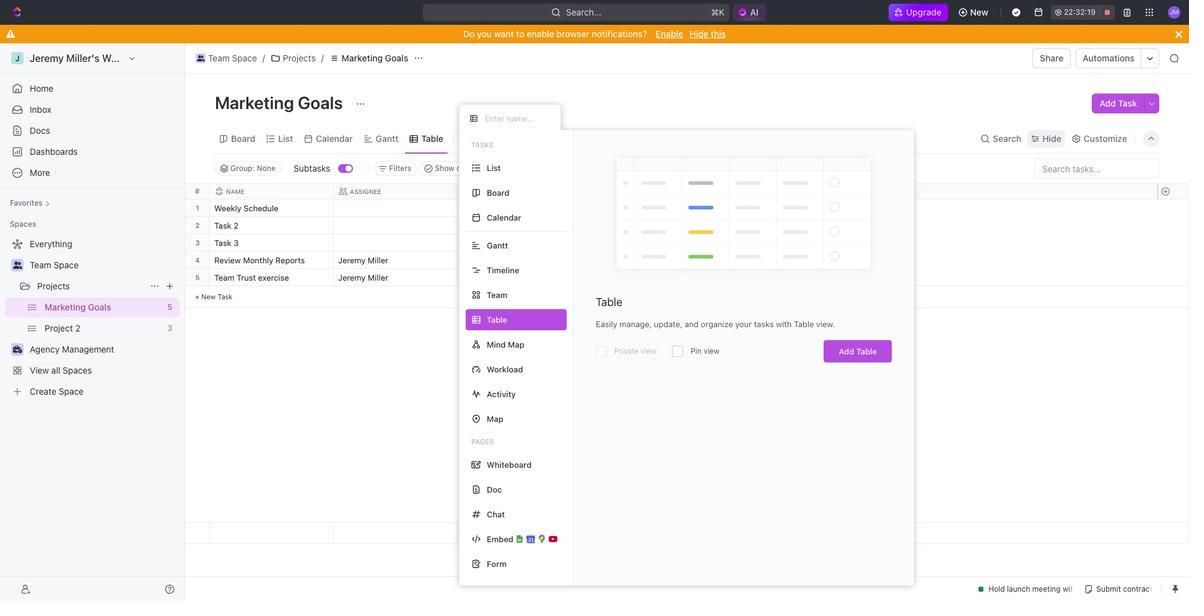Task type: describe. For each thing, give the bounding box(es) containing it.
1 horizontal spatial calendar
[[487, 212, 522, 222]]

easily
[[596, 319, 618, 329]]

press space to select this row. row containing team trust exercise
[[210, 269, 830, 288]]

enable
[[656, 29, 684, 39]]

set priority image for team trust exercise
[[704, 270, 723, 288]]

jeremy for team trust exercise
[[338, 273, 366, 283]]

add for add table
[[839, 346, 855, 356]]

yesterday
[[586, 273, 623, 283]]

sidebar navigation
[[0, 43, 185, 601]]

⌘k
[[712, 7, 725, 17]]

review
[[214, 255, 241, 265]]

view.
[[817, 319, 836, 329]]

yesterday 13:30
[[586, 273, 647, 283]]

0 vertical spatial team space
[[208, 53, 257, 63]]

workload
[[487, 364, 523, 374]]

press space to select this row. row containing review monthly reports
[[210, 252, 830, 271]]

timeline
[[487, 265, 520, 275]]

press space to select this row. row containing 2
[[185, 217, 210, 234]]

automations button
[[1077, 49, 1142, 68]]

progress for review monthly reports
[[474, 257, 512, 265]]

in progress cell for team trust exercise
[[458, 269, 582, 286]]

closed
[[457, 164, 481, 173]]

1 vertical spatial gantt
[[487, 240, 508, 250]]

jeremy for review monthly reports
[[338, 255, 366, 265]]

0 vertical spatial space
[[232, 53, 257, 63]]

1
[[196, 204, 199, 212]]

marketing goals link
[[326, 51, 412, 66]]

to do
[[465, 239, 487, 247]]

pin view
[[691, 346, 720, 356]]

set priority element for ‎task 2
[[704, 218, 723, 236]]

reports
[[276, 255, 305, 265]]

add for add task
[[1100, 98, 1117, 108]]

pin
[[691, 346, 702, 356]]

marketing inside marketing goals link
[[342, 53, 383, 63]]

board link
[[229, 130, 255, 147]]

want
[[494, 29, 514, 39]]

spaces
[[10, 219, 36, 229]]

to do cell
[[458, 234, 582, 251]]

0 horizontal spatial marketing
[[215, 92, 294, 113]]

browser
[[557, 29, 590, 39]]

do
[[477, 239, 487, 247]]

team down timeline
[[487, 290, 508, 300]]

5
[[196, 273, 200, 281]]

1 / from the left
[[263, 53, 265, 63]]

set priority element for task 3
[[704, 235, 723, 253]]

show closed button
[[420, 161, 486, 176]]

22:32:19
[[1065, 7, 1096, 17]]

organize
[[701, 319, 734, 329]]

embed
[[487, 534, 514, 544]]

with
[[777, 319, 792, 329]]

search
[[993, 133, 1022, 143]]

weekly
[[214, 203, 242, 213]]

weekly schedule
[[214, 203, 279, 213]]

task for new task
[[218, 293, 233, 301]]

favorites button
[[5, 196, 55, 211]]

0 vertical spatial projects
[[283, 53, 316, 63]]

hide inside dropdown button
[[1043, 133, 1062, 143]]

4
[[195, 256, 200, 264]]

in progress cell for review monthly reports
[[458, 252, 582, 268]]

view
[[475, 133, 495, 143]]

1 vertical spatial list
[[487, 163, 501, 173]]

add task
[[1100, 98, 1138, 108]]

‎task 2
[[214, 221, 239, 231]]

1 2 3 4 5
[[195, 204, 200, 281]]

trust
[[237, 273, 256, 283]]

subtasks button
[[289, 159, 339, 178]]

set priority image for ‎task 2
[[704, 218, 723, 236]]

chat
[[487, 509, 505, 519]]

share button
[[1033, 48, 1072, 68]]

form
[[487, 559, 507, 569]]

projects link inside tree
[[37, 276, 145, 296]]

new button
[[953, 2, 996, 22]]

11/8/23
[[586, 255, 613, 265]]

dashboards link
[[5, 142, 180, 162]]

0 horizontal spatial board
[[231, 133, 255, 143]]

tasks
[[755, 319, 774, 329]]

in for team trust exercise
[[465, 274, 473, 282]]

new task
[[202, 293, 233, 301]]

manage,
[[620, 319, 652, 329]]

jeremy miller cell for review monthly reports
[[334, 252, 458, 268]]

set priority element for review monthly reports
[[704, 252, 723, 271]]

space inside tree
[[54, 260, 79, 270]]

do you want to enable browser notifications? enable hide this
[[464, 29, 726, 39]]

team space link inside tree
[[30, 255, 177, 275]]

customize
[[1084, 133, 1128, 143]]

update,
[[654, 319, 683, 329]]

jeremy miller for team trust exercise
[[338, 273, 389, 283]]

2 / from the left
[[321, 53, 324, 63]]

view for private view
[[641, 346, 657, 356]]

press space to select this row. row containing 5
[[185, 269, 210, 286]]

new for new task
[[202, 293, 216, 301]]

miller for exercise
[[368, 273, 389, 283]]

Enter name... field
[[484, 113, 551, 124]]

inbox link
[[5, 100, 180, 120]]

0 horizontal spatial gantt
[[376, 133, 399, 143]]

view button
[[459, 124, 500, 153]]

‎task
[[214, 221, 232, 231]]

show closed
[[435, 164, 481, 173]]

tasks
[[472, 141, 494, 149]]

3 inside 'press space to select this row.' row
[[234, 238, 239, 248]]

to inside 'cell'
[[465, 239, 475, 247]]

jeremy miller for review monthly reports
[[338, 255, 389, 265]]

exercise
[[258, 273, 289, 283]]

monthly
[[243, 255, 273, 265]]

1 vertical spatial marketing goals
[[215, 92, 347, 113]]

home
[[30, 83, 53, 94]]

doc
[[487, 484, 502, 494]]

upgrade link
[[889, 4, 949, 21]]

subtasks
[[294, 163, 331, 173]]

0 vertical spatial team space link
[[193, 51, 260, 66]]

tree inside "sidebar" navigation
[[5, 234, 180, 402]]



Task type: vqa. For each thing, say whether or not it's contained in the screenshot.
Jacob Simon's Workspace, , Element
no



Task type: locate. For each thing, give the bounding box(es) containing it.
1 vertical spatial calendar
[[487, 212, 522, 222]]

press space to select this row. row containing 4
[[185, 252, 210, 269]]

2 in from the top
[[465, 222, 473, 230]]

0 vertical spatial hide
[[690, 29, 709, 39]]

0 vertical spatial task
[[1119, 98, 1138, 108]]

3 set priority element from the top
[[704, 252, 723, 271]]

jeremy miller cell
[[334, 252, 458, 268], [334, 269, 458, 286]]

favorites
[[10, 198, 43, 208]]

you
[[477, 29, 492, 39]]

1 horizontal spatial hide
[[1043, 133, 1062, 143]]

2 jeremy miller from the top
[[338, 273, 389, 283]]

1 horizontal spatial team space link
[[193, 51, 260, 66]]

hide left this
[[690, 29, 709, 39]]

0 vertical spatial board
[[231, 133, 255, 143]]

0 vertical spatial miller
[[368, 255, 389, 265]]

0 horizontal spatial add
[[839, 346, 855, 356]]

search button
[[977, 130, 1026, 147]]

schedule
[[244, 203, 279, 213]]

new right upgrade
[[971, 7, 989, 17]]

task inside button
[[1119, 98, 1138, 108]]

2 for 1
[[196, 221, 200, 229]]

in for ‎task 2
[[465, 222, 473, 230]]

3 in progress cell from the top
[[458, 252, 582, 268]]

in progress for team trust exercise
[[465, 274, 512, 282]]

2 inside 1 2 3 4 5
[[196, 221, 200, 229]]

team right user group icon
[[30, 260, 51, 270]]

docs link
[[5, 121, 180, 141]]

2 down 1
[[196, 221, 200, 229]]

list right closed
[[487, 163, 501, 173]]

press space to select this row. row containing 1
[[185, 200, 210, 217]]

grid
[[185, 184, 1190, 544]]

calendar up the to do 'cell'
[[487, 212, 522, 222]]

3 in progress from the top
[[465, 257, 512, 265]]

mind map
[[487, 339, 525, 349]]

set priority element for team trust exercise
[[704, 270, 723, 288]]

progress for weekly schedule
[[474, 205, 512, 213]]

0 vertical spatial gantt
[[376, 133, 399, 143]]

1 horizontal spatial board
[[487, 187, 510, 197]]

in progress for ‎task 2
[[465, 222, 512, 230]]

1 vertical spatial board
[[487, 187, 510, 197]]

2 for ‎task
[[234, 221, 239, 231]]

0 vertical spatial jeremy miller cell
[[334, 252, 458, 268]]

pages
[[472, 438, 494, 446]]

add table
[[839, 346, 878, 356]]

1 vertical spatial team space link
[[30, 255, 177, 275]]

table
[[422, 133, 444, 143], [596, 296, 623, 309], [794, 319, 815, 329], [857, 346, 878, 356]]

0 vertical spatial to
[[517, 29, 525, 39]]

13:30
[[625, 273, 647, 283]]

0 vertical spatial projects link
[[268, 51, 319, 66]]

1 horizontal spatial /
[[321, 53, 324, 63]]

notifications?
[[592, 29, 648, 39]]

1 in progress from the top
[[465, 205, 512, 213]]

calendar
[[316, 133, 353, 143], [487, 212, 522, 222]]

task
[[1119, 98, 1138, 108], [214, 238, 232, 248], [218, 293, 233, 301]]

22:32:19 button
[[1052, 5, 1116, 20]]

1 miller from the top
[[368, 255, 389, 265]]

2 vertical spatial task
[[218, 293, 233, 301]]

3 set priority image from the top
[[704, 270, 723, 288]]

press space to select this row. row
[[185, 200, 210, 217], [210, 200, 830, 219], [185, 217, 210, 234], [210, 217, 830, 236], [185, 234, 210, 252], [210, 234, 830, 253], [185, 252, 210, 269], [210, 252, 830, 271], [185, 269, 210, 286], [210, 269, 830, 288], [210, 523, 830, 544]]

activity
[[487, 389, 516, 399]]

1 vertical spatial hide
[[1043, 133, 1062, 143]]

in progress cell for weekly schedule
[[458, 200, 582, 216]]

hide right search
[[1043, 133, 1062, 143]]

1 vertical spatial marketing
[[215, 92, 294, 113]]

press space to select this row. row containing ‎task 2
[[210, 217, 830, 236]]

enable
[[527, 29, 555, 39]]

0 vertical spatial jeremy miller
[[338, 255, 389, 265]]

hide
[[690, 29, 709, 39], [1043, 133, 1062, 143]]

4 progress from the top
[[474, 274, 512, 282]]

1 set priority image from the top
[[704, 218, 723, 236]]

tree
[[5, 234, 180, 402]]

view button
[[459, 130, 500, 147]]

1 in progress cell from the top
[[458, 200, 582, 216]]

your
[[736, 319, 752, 329]]

inbox
[[30, 104, 51, 115]]

4 in progress from the top
[[465, 274, 512, 282]]

4 in from the top
[[465, 274, 473, 282]]

gantt left table link
[[376, 133, 399, 143]]

in for review monthly reports
[[465, 257, 473, 265]]

board
[[231, 133, 255, 143], [487, 187, 510, 197]]

2 set priority image from the top
[[704, 235, 723, 253]]

set priority element
[[704, 218, 723, 236], [704, 235, 723, 253], [704, 252, 723, 271], [704, 270, 723, 288]]

0 horizontal spatial goals
[[298, 92, 343, 113]]

press space to select this row. row containing 3
[[185, 234, 210, 252]]

to right want
[[517, 29, 525, 39]]

0 vertical spatial new
[[971, 7, 989, 17]]

dashboards
[[30, 146, 78, 157]]

team inside tree
[[30, 260, 51, 270]]

1 in from the top
[[465, 205, 473, 213]]

1 vertical spatial miller
[[368, 273, 389, 283]]

easily manage, update, and organize your tasks with table view.
[[596, 319, 836, 329]]

marketing
[[342, 53, 383, 63], [215, 92, 294, 113]]

1 vertical spatial jeremy
[[338, 273, 366, 283]]

1 horizontal spatial team space
[[208, 53, 257, 63]]

0 vertical spatial map
[[508, 339, 525, 349]]

new for new
[[971, 7, 989, 17]]

1 vertical spatial team space
[[30, 260, 79, 270]]

3 up review
[[234, 238, 239, 248]]

1 horizontal spatial list
[[487, 163, 501, 173]]

1 vertical spatial add
[[839, 346, 855, 356]]

1 vertical spatial projects link
[[37, 276, 145, 296]]

calendar link
[[314, 130, 353, 147]]

private view
[[615, 346, 657, 356]]

this
[[711, 29, 726, 39]]

2 right ‎task in the top of the page
[[234, 221, 239, 231]]

/
[[263, 53, 265, 63], [321, 53, 324, 63]]

team inside 'press space to select this row.' row
[[214, 273, 235, 283]]

#
[[195, 187, 200, 196]]

jeremy miller
[[338, 255, 389, 265], [338, 273, 389, 283]]

11/8/23 cell
[[582, 252, 706, 268]]

projects
[[283, 53, 316, 63], [37, 281, 70, 291]]

3
[[234, 238, 239, 248], [195, 239, 200, 247]]

share
[[1041, 53, 1064, 63]]

table link
[[419, 130, 444, 147]]

space right user group icon
[[54, 260, 79, 270]]

team right user group image
[[208, 53, 230, 63]]

task inside 'press space to select this row.' row
[[214, 238, 232, 248]]

4 in progress cell from the top
[[458, 269, 582, 286]]

0 horizontal spatial projects link
[[37, 276, 145, 296]]

1 horizontal spatial 3
[[234, 238, 239, 248]]

jeremy
[[338, 255, 366, 265], [338, 273, 366, 283]]

2 in progress cell from the top
[[458, 217, 582, 234]]

press space to select this row. row containing weekly schedule
[[210, 200, 830, 219]]

set priority image for task 3
[[704, 235, 723, 253]]

1 horizontal spatial add
[[1100, 98, 1117, 108]]

team space inside tree
[[30, 260, 79, 270]]

set priority image
[[704, 218, 723, 236], [704, 235, 723, 253], [704, 270, 723, 288]]

1 vertical spatial jeremy miller
[[338, 273, 389, 283]]

add inside button
[[1100, 98, 1117, 108]]

search...
[[567, 7, 602, 17]]

gantt link
[[374, 130, 399, 147]]

progress
[[474, 205, 512, 213], [474, 222, 512, 230], [474, 257, 512, 265], [474, 274, 512, 282]]

1 vertical spatial to
[[465, 239, 475, 247]]

team down review
[[214, 273, 235, 283]]

gantt up timeline
[[487, 240, 508, 250]]

in progress for review monthly reports
[[465, 257, 512, 265]]

1 set priority element from the top
[[704, 218, 723, 236]]

team space link
[[193, 51, 260, 66], [30, 255, 177, 275]]

projects inside "sidebar" navigation
[[37, 281, 70, 291]]

0 horizontal spatial team space
[[30, 260, 79, 270]]

0 horizontal spatial to
[[465, 239, 475, 247]]

1 horizontal spatial view
[[704, 346, 720, 356]]

board down tasks
[[487, 187, 510, 197]]

1 vertical spatial jeremy miller cell
[[334, 269, 458, 286]]

miller for reports
[[368, 255, 389, 265]]

1 jeremy miller from the top
[[338, 255, 389, 265]]

tree containing team space
[[5, 234, 180, 402]]

1 vertical spatial map
[[487, 414, 504, 424]]

automations
[[1084, 53, 1135, 63]]

1 horizontal spatial to
[[517, 29, 525, 39]]

1 view from the left
[[641, 346, 657, 356]]

1 horizontal spatial new
[[971, 7, 989, 17]]

0 vertical spatial jeremy
[[338, 255, 366, 265]]

in for weekly schedule
[[465, 205, 473, 213]]

cell
[[334, 200, 458, 216], [582, 200, 706, 216], [334, 217, 458, 234], [582, 217, 706, 234], [334, 234, 458, 251], [582, 234, 706, 251], [582, 523, 706, 544], [706, 523, 830, 544]]

team space right user group icon
[[30, 260, 79, 270]]

add task button
[[1093, 94, 1145, 113]]

list up subtasks button
[[278, 133, 293, 143]]

1 horizontal spatial gantt
[[487, 240, 508, 250]]

private
[[615, 346, 639, 356]]

grid containing weekly schedule
[[185, 184, 1190, 544]]

0 horizontal spatial space
[[54, 260, 79, 270]]

1 vertical spatial goals
[[298, 92, 343, 113]]

and
[[685, 319, 699, 329]]

2 set priority element from the top
[[704, 235, 723, 253]]

view for pin view
[[704, 346, 720, 356]]

jeremy miller cell for team trust exercise
[[334, 269, 458, 286]]

0 vertical spatial list
[[278, 133, 293, 143]]

review monthly reports
[[214, 255, 305, 265]]

1 vertical spatial space
[[54, 260, 79, 270]]

0 vertical spatial goals
[[385, 53, 408, 63]]

2 in progress from the top
[[465, 222, 512, 230]]

hide button
[[1028, 130, 1066, 147]]

1 jeremy miller cell from the top
[[334, 252, 458, 268]]

whiteboard
[[487, 460, 532, 469]]

3 in from the top
[[465, 257, 473, 265]]

0 horizontal spatial new
[[202, 293, 216, 301]]

in progress for weekly schedule
[[465, 205, 512, 213]]

row
[[210, 184, 830, 200]]

1 progress from the top
[[474, 205, 512, 213]]

2 progress from the top
[[474, 222, 512, 230]]

user group image
[[197, 55, 205, 61]]

1 horizontal spatial projects link
[[268, 51, 319, 66]]

map down the activity
[[487, 414, 504, 424]]

row group
[[185, 200, 210, 308], [210, 200, 830, 308], [1158, 200, 1189, 308], [1158, 523, 1189, 544]]

space right user group image
[[232, 53, 257, 63]]

task down ‎task in the top of the page
[[214, 238, 232, 248]]

to left "do"
[[465, 239, 475, 247]]

0 horizontal spatial 3
[[195, 239, 200, 247]]

in progress cell
[[458, 200, 582, 216], [458, 217, 582, 234], [458, 252, 582, 268], [458, 269, 582, 286]]

1 horizontal spatial goals
[[385, 53, 408, 63]]

team trust exercise
[[214, 273, 289, 283]]

in progress cell for ‎task 2
[[458, 217, 582, 234]]

show
[[435, 164, 455, 173]]

0 horizontal spatial hide
[[690, 29, 709, 39]]

2 jeremy miller cell from the top
[[334, 269, 458, 286]]

0 vertical spatial add
[[1100, 98, 1117, 108]]

mind
[[487, 339, 506, 349]]

0 vertical spatial marketing goals
[[342, 53, 408, 63]]

view right pin
[[704, 346, 720, 356]]

upgrade
[[907, 7, 942, 17]]

progress for ‎task 2
[[474, 222, 512, 230]]

marketing goals
[[342, 53, 408, 63], [215, 92, 347, 113]]

in
[[465, 205, 473, 213], [465, 222, 473, 230], [465, 257, 473, 265], [465, 274, 473, 282]]

0 vertical spatial marketing
[[342, 53, 383, 63]]

1 vertical spatial projects
[[37, 281, 70, 291]]

4 set priority element from the top
[[704, 270, 723, 288]]

2
[[234, 221, 239, 231], [196, 221, 200, 229]]

0 horizontal spatial team space link
[[30, 255, 177, 275]]

customize button
[[1068, 130, 1132, 147]]

1 horizontal spatial projects
[[283, 53, 316, 63]]

task for add task
[[1119, 98, 1138, 108]]

0 horizontal spatial map
[[487, 414, 504, 424]]

0 horizontal spatial calendar
[[316, 133, 353, 143]]

3 up 4 on the left top of page
[[195, 239, 200, 247]]

team space
[[208, 53, 257, 63], [30, 260, 79, 270]]

task down team trust exercise
[[218, 293, 233, 301]]

2 miller from the top
[[368, 273, 389, 283]]

calendar up subtasks button
[[316, 133, 353, 143]]

Search tasks... text field
[[1036, 159, 1160, 178]]

board left list link
[[231, 133, 255, 143]]

team space right user group image
[[208, 53, 257, 63]]

1 vertical spatial new
[[202, 293, 216, 301]]

1 vertical spatial task
[[214, 238, 232, 248]]

0 horizontal spatial projects
[[37, 281, 70, 291]]

user group image
[[13, 262, 22, 269]]

map
[[508, 339, 525, 349], [487, 414, 504, 424]]

gantt
[[376, 133, 399, 143], [487, 240, 508, 250]]

2 view from the left
[[704, 346, 720, 356]]

do
[[464, 29, 475, 39]]

1 horizontal spatial marketing
[[342, 53, 383, 63]]

list link
[[276, 130, 293, 147]]

row group containing 1 2 3 4 5
[[185, 200, 210, 308]]

1 horizontal spatial map
[[508, 339, 525, 349]]

task up customize
[[1119, 98, 1138, 108]]

0 horizontal spatial /
[[263, 53, 265, 63]]

space
[[232, 53, 257, 63], [54, 260, 79, 270]]

0 horizontal spatial view
[[641, 346, 657, 356]]

new inside 'button'
[[971, 7, 989, 17]]

miller
[[368, 255, 389, 265], [368, 273, 389, 283]]

0 horizontal spatial list
[[278, 133, 293, 143]]

map right mind
[[508, 339, 525, 349]]

view right private
[[641, 346, 657, 356]]

1 horizontal spatial 2
[[234, 221, 239, 231]]

new down review
[[202, 293, 216, 301]]

docs
[[30, 125, 50, 136]]

0 horizontal spatial 2
[[196, 221, 200, 229]]

press space to select this row. row containing task 3
[[210, 234, 830, 253]]

home link
[[5, 79, 180, 99]]

0 vertical spatial calendar
[[316, 133, 353, 143]]

3 inside 1 2 3 4 5
[[195, 239, 200, 247]]

row group containing weekly schedule
[[210, 200, 830, 308]]

3 progress from the top
[[474, 257, 512, 265]]

2 jeremy from the top
[[338, 273, 366, 283]]

yesterday 13:30 cell
[[582, 269, 706, 286]]

progress for team trust exercise
[[474, 274, 512, 282]]

1 jeremy from the top
[[338, 255, 366, 265]]

set priority image
[[704, 252, 723, 271]]

1 horizontal spatial space
[[232, 53, 257, 63]]



